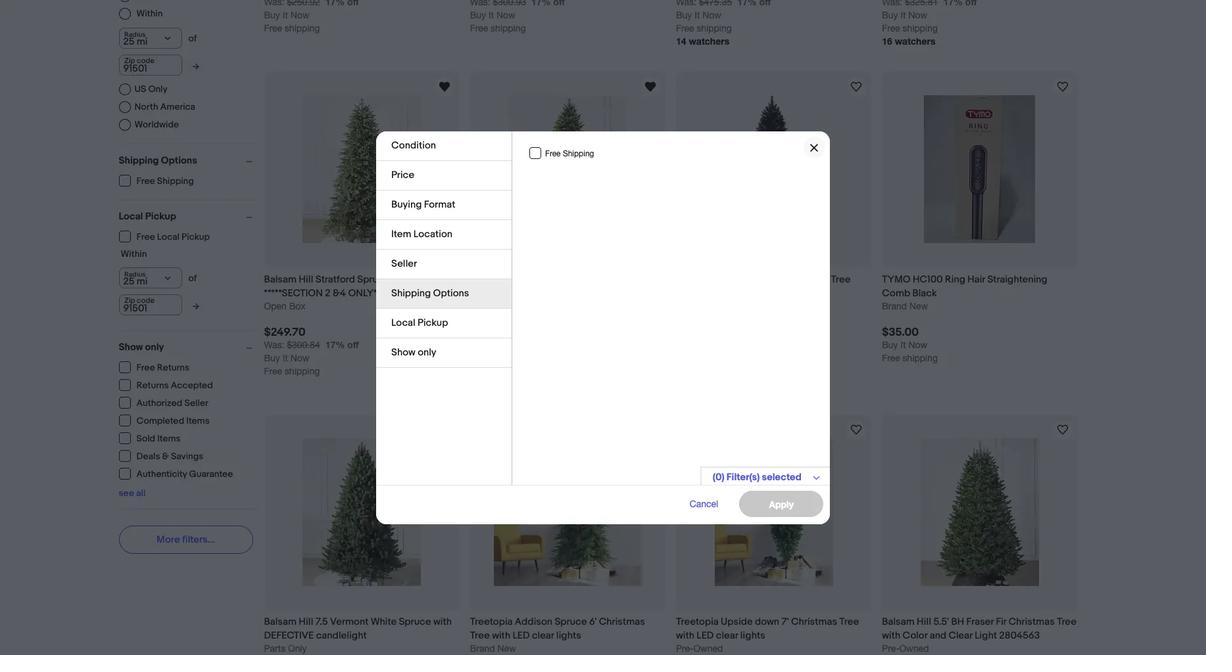 Task type: describe. For each thing, give the bounding box(es) containing it.
tree inside treetopia upside down 7' christmas tree with led clear lights pre-owned
[[840, 616, 859, 629]]

1 apply within filter image from the top
[[192, 62, 199, 71]]

savings
[[171, 451, 203, 462]]

treetopia for treetopia addison spruce  6' christmas tree with led  clear lights brand new
[[470, 616, 513, 629]]

apply
[[769, 499, 794, 510]]

north america
[[135, 101, 195, 112]]

deals & savings link
[[119, 450, 204, 462]]

balsam hill stratford spruce  9' *****section 2 &4 only**** w/ clear open box
[[264, 273, 427, 312]]

balsam hill stratford spruce  9' *****section 2 &4 only**** w/ clear heading
[[264, 273, 427, 300]]

it inside 'buy it now free shipping 14 watchers'
[[695, 10, 700, 21]]

hc100
[[913, 273, 943, 286]]

clear for treetopia upside down 7' christmas tree with led clear lights
[[716, 630, 738, 643]]

guarantee
[[189, 469, 233, 480]]

items for completed items
[[186, 416, 210, 427]]

hill for 5.5'
[[917, 616, 932, 629]]

clear for treetopia addison spruce  6' christmas tree with led  clear lights
[[532, 630, 554, 643]]

led for treetopia addison spruce  6' christmas tree with led  clear lights
[[513, 630, 530, 643]]

artificial
[[709, 287, 745, 300]]

2
[[325, 287, 331, 300]]

color
[[903, 630, 928, 643]]

balsam hill stratford spruce  9'  *****section 2 &4 only**** w/ clear image
[[303, 96, 421, 244]]

with for balsam hill 7.5 vermont white spruce with defective candlelight
[[434, 616, 452, 629]]

tymo hc100 ring hair straightening comb black heading
[[882, 273, 1048, 300]]

authenticity guarantee link
[[119, 468, 234, 480]]

treetopia addison spruce  6' christmas tree with led  clear lights brand new
[[470, 616, 645, 655]]

1 vertical spatial seller
[[184, 398, 208, 409]]

shipping inside $249.70 was: $300.84 17% off buy it now free shipping
[[285, 366, 320, 377]]

0 vertical spatial only
[[148, 83, 168, 94]]

now inside $249.70 was: $300.84 17% off buy it now free shipping
[[291, 353, 310, 364]]

1 buy it now free shipping from the left
[[264, 10, 320, 34]]

with for treetopia upside down 7' christmas tree with led clear lights
[[676, 630, 695, 643]]

free shipping link
[[119, 175, 195, 187]]

now inside 'buy it now free shipping 16 watchers'
[[909, 10, 928, 21]]

us only link
[[119, 83, 168, 95]]

show inside tab list
[[391, 346, 416, 359]]

ring
[[945, 273, 966, 286]]

authorized
[[137, 398, 182, 409]]

tymo
[[882, 273, 911, 286]]

&4
[[333, 287, 346, 300]]

7' inside 'balsam hill silverado slim 7' candlelight led lights 2809585 open box'
[[587, 273, 595, 286]]

&
[[162, 451, 169, 462]]

local pickup button
[[119, 210, 258, 223]]

christmas inside treetopia upside down 7' christmas tree with led clear lights pre-owned
[[791, 616, 837, 629]]

watchers for 16 watchers
[[895, 36, 936, 47]]

unlit
[[676, 287, 697, 300]]

cancel button
[[675, 491, 733, 517]]

hill for stratford
[[299, 273, 313, 286]]

it inside $415.53 $500.64 buy it now free shipping
[[489, 353, 494, 364]]

vermont
[[330, 616, 369, 629]]

buy inside $35.00 buy it now free shipping
[[882, 340, 898, 350]]

free local pickup link
[[119, 231, 211, 243]]

was:
[[264, 340, 284, 350]]

treetopia tuxedo black christmas tree unlit 6' artificial christmas tree
[[676, 273, 851, 300]]

(0) filter(s) selected button
[[701, 467, 830, 487]]

tymo hc100 ring hair straightening comb black brand new
[[882, 273, 1048, 312]]

slim
[[566, 273, 585, 286]]

only inside the balsam hill 7.5 vermont white spruce with defective candlelight parts only
[[288, 644, 307, 655]]

spruce inside the balsam hill 7.5 vermont white spruce with defective candlelight parts only
[[399, 616, 431, 629]]

all
[[136, 488, 146, 499]]

hill for silverado
[[505, 273, 519, 286]]

balsam for stratford
[[264, 273, 297, 286]]

completed items
[[137, 416, 210, 427]]

returns accepted
[[137, 380, 213, 391]]

treetopia upside down 7' christmas tree with led clear lights link
[[676, 616, 872, 643]]

led for treetopia upside down 7' christmas tree with led clear lights
[[697, 630, 714, 643]]

treetopia addison spruce  6' christmas tree with led  clear lights heading
[[470, 616, 645, 643]]

completed
[[137, 416, 184, 427]]

buy inside 'buy it now free shipping 14 watchers'
[[676, 10, 692, 21]]

with for treetopia addison spruce  6' christmas tree with led  clear lights
[[492, 630, 511, 643]]

$500.64 text field
[[470, 340, 526, 350]]

1 of from the top
[[188, 33, 197, 44]]

shipping inside $35.00 buy it now free shipping
[[903, 353, 938, 364]]

balsam hill 5.5' bh fraser fir christmas tree with color and clear light 2804563 image
[[921, 439, 1039, 587]]

treetopia tuxedo black christmas tree unlit 6' artificial christmas tree image
[[733, 96, 815, 244]]

2 apply within filter image from the top
[[192, 302, 199, 311]]

watch treetopia upside down 7' christmas tree with led clear lights image
[[849, 422, 865, 438]]

shipping inside 'buy it now free shipping 16 watchers'
[[903, 23, 938, 34]]

buy it now free shipping 16 watchers
[[882, 10, 938, 47]]

0 horizontal spatial free shipping
[[137, 176, 194, 187]]

17%
[[325, 339, 345, 350]]

balsam hill 5.5' bh fraser fir christmas tree with color and clear light 2804563 heading
[[882, 616, 1077, 643]]

2 vertical spatial local
[[391, 317, 416, 329]]

new inside "treetopia addison spruce  6' christmas tree with led  clear lights brand new"
[[498, 644, 516, 655]]

condition
[[391, 139, 436, 152]]

fir
[[996, 616, 1007, 629]]

free returns link
[[119, 362, 190, 374]]

free returns
[[137, 362, 189, 374]]

free local pickup
[[137, 232, 210, 243]]

treetopia upside down 7' christmas tree with led clear lights heading
[[676, 616, 859, 643]]

america
[[160, 101, 195, 112]]

more filters... button
[[119, 526, 253, 554]]

brand inside "treetopia addison spruce  6' christmas tree with led  clear lights brand new"
[[470, 644, 495, 655]]

location
[[414, 228, 453, 240]]

worldwide
[[135, 119, 179, 130]]

9'
[[392, 273, 399, 286]]

white
[[371, 616, 397, 629]]

box inside the balsam hill stratford spruce  9' *****section 2 &4 only**** w/ clear open box
[[289, 301, 306, 312]]

silverado
[[522, 273, 563, 286]]

2804563
[[1000, 630, 1040, 643]]

treetopia upside down 7' christmas tree with led clear lights pre-owned
[[676, 616, 859, 655]]

candlelight
[[597, 273, 649, 286]]

free inside $35.00 buy it now free shipping
[[882, 353, 900, 364]]

7.5
[[316, 616, 328, 629]]

christmas inside balsam hill 5.5' bh fraser fir christmas tree with color and clear light 2804563 pre-owned
[[1009, 616, 1055, 629]]

addison
[[515, 616, 553, 629]]

2 vertical spatial pickup
[[418, 317, 448, 329]]

shipping inside tab list
[[391, 287, 431, 300]]

authorized seller
[[137, 398, 208, 409]]

apply button
[[740, 491, 824, 517]]

shipping inside 'buy it now free shipping 14 watchers'
[[697, 23, 732, 34]]

christmas inside "treetopia addison spruce  6' christmas tree with led  clear lights brand new"
[[599, 616, 645, 629]]

treetopia tuxedo black christmas tree unlit 6' artificial christmas tree link
[[676, 273, 872, 300]]

light
[[975, 630, 997, 643]]

hill for 7.5
[[299, 616, 313, 629]]

pre- inside balsam hill 5.5' bh fraser fir christmas tree with color and clear light 2804563 pre-owned
[[882, 644, 900, 655]]

shipping inside $415.53 $500.64 buy it now free shipping
[[491, 366, 526, 377]]

6' inside treetopia tuxedo black christmas tree unlit 6' artificial christmas tree
[[699, 287, 707, 300]]

1 horizontal spatial only
[[418, 346, 437, 359]]

with inside balsam hill 5.5' bh fraser fir christmas tree with color and clear light 2804563 pre-owned
[[882, 630, 901, 643]]

balsam hill 5.5' bh fraser fir christmas tree with color and clear light 2804563 link
[[882, 616, 1078, 643]]

black inside treetopia tuxedo black christmas tree unlit 6' artificial christmas tree
[[756, 273, 781, 286]]

watch balsam hill 5.5' bh fraser fir christmas tree with color and clear light 2804563 image
[[1055, 422, 1071, 438]]

buying format
[[391, 198, 456, 211]]

balsam for silverado
[[470, 273, 503, 286]]

$415.53
[[470, 326, 510, 339]]

brand inside tymo hc100 ring hair straightening comb black brand new
[[882, 301, 907, 312]]

owned inside treetopia upside down 7' christmas tree with led clear lights pre-owned
[[694, 644, 723, 655]]

treetopia for treetopia upside down 7' christmas tree with led clear lights pre-owned
[[676, 616, 719, 629]]

balsam hill 7.5 vermont white spruce with defective candlelight image
[[303, 439, 421, 587]]

box inside 'balsam hill silverado slim 7' candlelight led lights 2809585 open box'
[[495, 301, 512, 312]]

now inside 'buy it now free shipping 14 watchers'
[[703, 10, 722, 21]]

2 buy it now free shipping from the left
[[470, 10, 526, 34]]

north america link
[[119, 101, 195, 113]]

defective
[[264, 630, 314, 643]]

balsam hill 7.5 vermont white spruce with defective candlelight parts only
[[264, 616, 452, 655]]

buying
[[391, 198, 422, 211]]

clear inside the balsam hill stratford spruce  9' *****section 2 &4 only**** w/ clear open box
[[404, 287, 427, 300]]

returns inside free returns link
[[157, 362, 189, 374]]

see
[[119, 488, 134, 499]]



Task type: locate. For each thing, give the bounding box(es) containing it.
6'
[[699, 287, 707, 300], [589, 616, 597, 629]]

1 vertical spatial apply within filter image
[[192, 302, 199, 311]]

local pickup
[[119, 210, 176, 223], [391, 317, 448, 329]]

1 horizontal spatial black
[[913, 287, 937, 300]]

None text field
[[264, 0, 320, 7], [676, 0, 732, 7], [264, 340, 320, 350], [264, 0, 320, 7], [676, 0, 732, 7], [264, 340, 320, 350]]

buy inside 'buy it now free shipping 16 watchers'
[[882, 10, 898, 21]]

lights inside 'balsam hill silverado slim 7' candlelight led lights 2809585 open box'
[[490, 287, 515, 300]]

1 vertical spatial black
[[913, 287, 937, 300]]

worldwide link
[[119, 119, 179, 131]]

local down local pickup dropdown button
[[157, 232, 180, 243]]

spruce inside the balsam hill stratford spruce  9' *****section 2 &4 only**** w/ clear open box
[[357, 273, 390, 286]]

balsam hill silverado slim 7' candlelight led lights 2809585 image
[[509, 96, 627, 244]]

2809585
[[517, 287, 558, 300]]

treetopia for treetopia tuxedo black christmas tree unlit 6' artificial christmas tree
[[676, 273, 719, 286]]

1 vertical spatial within
[[121, 248, 147, 260]]

balsam hill silverado slim 7' candlelight led lights 2809585 open box
[[470, 273, 649, 312]]

north
[[135, 101, 158, 112]]

with inside the balsam hill 7.5 vermont white spruce with defective candlelight parts only
[[434, 616, 452, 629]]

None text field
[[470, 0, 526, 7], [882, 0, 939, 7], [119, 54, 182, 75], [119, 294, 182, 315], [470, 0, 526, 7], [882, 0, 939, 7], [119, 54, 182, 75], [119, 294, 182, 315]]

1 horizontal spatial pre-
[[882, 644, 900, 655]]

0 horizontal spatial 7'
[[587, 273, 595, 286]]

1 horizontal spatial only
[[288, 644, 307, 655]]

it inside $249.70 was: $300.84 17% off buy it now free shipping
[[283, 353, 288, 364]]

pre-
[[676, 644, 694, 655], [882, 644, 900, 655]]

1 horizontal spatial owned
[[900, 644, 929, 655]]

2 horizontal spatial spruce
[[555, 616, 587, 629]]

balsam hill 7.5 vermont white spruce with defective candlelight link
[[264, 616, 460, 643]]

item location
[[391, 228, 453, 240]]

1 horizontal spatial seller
[[391, 258, 417, 270]]

spruce right the addison
[[555, 616, 587, 629]]

with inside "treetopia addison spruce  6' christmas tree with led  clear lights brand new"
[[492, 630, 511, 643]]

spruce inside "treetopia addison spruce  6' christmas tree with led  clear lights brand new"
[[555, 616, 587, 629]]

1 horizontal spatial spruce
[[399, 616, 431, 629]]

6' right unlit
[[699, 287, 707, 300]]

0 vertical spatial free shipping
[[545, 149, 594, 158]]

0 horizontal spatial only
[[145, 341, 164, 354]]

$415.53 $500.64 buy it now free shipping
[[470, 326, 526, 377]]

box down *****section
[[289, 301, 306, 312]]

0 horizontal spatial pre-
[[676, 644, 694, 655]]

show only inside tab list
[[391, 346, 437, 359]]

clear
[[949, 630, 973, 643]]

1 horizontal spatial led
[[513, 630, 530, 643]]

buy inside $415.53 $500.64 buy it now free shipping
[[470, 353, 486, 364]]

balsam up 'defective'
[[264, 616, 297, 629]]

1 pre- from the left
[[676, 644, 694, 655]]

returns down free returns link
[[137, 380, 169, 391]]

balsam inside the balsam hill stratford spruce  9' *****section 2 &4 only**** w/ clear open box
[[264, 273, 297, 286]]

1 vertical spatial of
[[188, 273, 197, 284]]

led inside 'balsam hill silverado slim 7' candlelight led lights 2809585 open box'
[[470, 287, 487, 300]]

0 horizontal spatial shipping options
[[119, 154, 197, 167]]

tymo hc100 ring hair straightening comb black link
[[882, 273, 1078, 300]]

1 horizontal spatial 7'
[[782, 616, 789, 629]]

0 vertical spatial 6'
[[699, 287, 707, 300]]

0 horizontal spatial new
[[498, 644, 516, 655]]

6' inside "treetopia addison spruce  6' christmas tree with led  clear lights brand new"
[[589, 616, 597, 629]]

accepted
[[171, 380, 213, 391]]

balsam up color
[[882, 616, 915, 629]]

owned down upside
[[694, 644, 723, 655]]

balsam for 7.5
[[264, 616, 297, 629]]

you are watching this item, click to unwatch image
[[643, 79, 659, 95]]

w/
[[390, 287, 402, 300]]

black down 'hc100'
[[913, 287, 937, 300]]

fraser
[[967, 616, 994, 629]]

(0) filter(s) selected
[[713, 471, 802, 484]]

buy inside $249.70 was: $300.84 17% off buy it now free shipping
[[264, 353, 280, 364]]

cancel
[[690, 499, 719, 510]]

hill up color
[[917, 616, 932, 629]]

bh
[[952, 616, 965, 629]]

1 vertical spatial shipping options
[[391, 287, 469, 300]]

hill inside balsam hill 5.5' bh fraser fir christmas tree with color and clear light 2804563 pre-owned
[[917, 616, 932, 629]]

dialog containing condition
[[0, 0, 1207, 656]]

0 horizontal spatial open
[[264, 301, 287, 312]]

authenticity guarantee
[[137, 469, 233, 480]]

1 vertical spatial 6'
[[589, 616, 597, 629]]

only down 'defective'
[[288, 644, 307, 655]]

$35.00
[[882, 326, 919, 339]]

16
[[882, 36, 893, 47]]

1 horizontal spatial shipping options
[[391, 287, 469, 300]]

tree inside "treetopia addison spruce  6' christmas tree with led  clear lights brand new"
[[470, 630, 490, 643]]

seller up 9'
[[391, 258, 417, 270]]

open down *****section
[[264, 301, 287, 312]]

deals & savings
[[137, 451, 203, 462]]

it inside $35.00 buy it now free shipping
[[901, 340, 906, 350]]

2 watchers from the left
[[895, 36, 936, 47]]

owned inside balsam hill 5.5' bh fraser fir christmas tree with color and clear light 2804563 pre-owned
[[900, 644, 929, 655]]

watchers right 14 on the right of the page
[[689, 36, 730, 47]]

free inside 'buy it now free shipping 16 watchers'
[[882, 23, 900, 34]]

show
[[119, 341, 143, 354], [391, 346, 416, 359]]

sold items link
[[119, 433, 181, 445]]

balsam for 5.5'
[[882, 616, 915, 629]]

0 vertical spatial local
[[119, 210, 143, 223]]

selected
[[762, 471, 802, 484]]

0 vertical spatial returns
[[157, 362, 189, 374]]

now inside $415.53 $500.64 buy it now free shipping
[[497, 353, 516, 364]]

6' right the addison
[[589, 616, 597, 629]]

open inside 'balsam hill silverado slim 7' candlelight led lights 2809585 open box'
[[470, 301, 493, 312]]

1 vertical spatial options
[[433, 287, 469, 300]]

1 horizontal spatial local
[[157, 232, 180, 243]]

1 box from the left
[[289, 301, 306, 312]]

with
[[434, 616, 452, 629], [492, 630, 511, 643], [676, 630, 695, 643], [882, 630, 901, 643]]

7'
[[587, 273, 595, 286], [782, 616, 789, 629]]

more filters...
[[157, 534, 215, 546]]

seller inside tab list
[[391, 258, 417, 270]]

it
[[283, 10, 288, 21], [489, 10, 494, 21], [695, 10, 700, 21], [901, 10, 906, 21], [901, 340, 906, 350], [283, 353, 288, 364], [489, 353, 494, 364]]

pre- inside treetopia upside down 7' christmas tree with led clear lights pre-owned
[[676, 644, 694, 655]]

0 vertical spatial options
[[161, 154, 197, 167]]

dialog
[[0, 0, 1207, 656]]

watch treetopia tuxedo black christmas tree unlit 6' artificial christmas tree image
[[849, 79, 865, 95]]

0 horizontal spatial lights
[[490, 287, 515, 300]]

watch tymo hc100 ring hair straightening comb black image
[[1055, 79, 1071, 95]]

free inside dialog
[[545, 149, 561, 158]]

local pickup up free local pickup link
[[119, 210, 176, 223]]

new inside tymo hc100 ring hair straightening comb black brand new
[[910, 301, 928, 312]]

watchers
[[689, 36, 730, 47], [895, 36, 936, 47]]

upside
[[721, 616, 753, 629]]

2 open from the left
[[470, 301, 493, 312]]

balsam inside balsam hill 5.5' bh fraser fir christmas tree with color and clear light 2804563 pre-owned
[[882, 616, 915, 629]]

it inside 'buy it now free shipping 16 watchers'
[[901, 10, 906, 21]]

0 vertical spatial of
[[188, 33, 197, 44]]

show only right off
[[391, 346, 437, 359]]

free
[[264, 23, 282, 34], [470, 23, 488, 34], [676, 23, 694, 34], [882, 23, 900, 34], [545, 149, 561, 158], [137, 176, 155, 187], [137, 232, 155, 243], [882, 353, 900, 364], [137, 362, 155, 374], [264, 366, 282, 377], [470, 366, 488, 377]]

local pickup inside tab list
[[391, 317, 448, 329]]

0 horizontal spatial box
[[289, 301, 306, 312]]

0 vertical spatial items
[[186, 416, 210, 427]]

$300.84
[[287, 340, 320, 350]]

seller down accepted
[[184, 398, 208, 409]]

7' inside treetopia upside down 7' christmas tree with led clear lights pre-owned
[[782, 616, 789, 629]]

pickup inside free local pickup link
[[182, 232, 210, 243]]

show only up free returns link
[[119, 341, 164, 354]]

price
[[391, 169, 415, 181]]

clear inside treetopia upside down 7' christmas tree with led clear lights pre-owned
[[716, 630, 738, 643]]

free inside $415.53 $500.64 buy it now free shipping
[[470, 366, 488, 377]]

1 vertical spatial local pickup
[[391, 317, 448, 329]]

treetopia inside treetopia tuxedo black christmas tree unlit 6' artificial christmas tree
[[676, 273, 719, 286]]

0 horizontal spatial items
[[157, 434, 181, 445]]

black inside tymo hc100 ring hair straightening comb black brand new
[[913, 287, 937, 300]]

show right off
[[391, 346, 416, 359]]

lights inside treetopia upside down 7' christmas tree with led clear lights pre-owned
[[741, 630, 766, 643]]

completed items link
[[119, 415, 210, 427]]

0 vertical spatial apply within filter image
[[192, 62, 199, 71]]

clear right the w/
[[404, 287, 427, 300]]

0 horizontal spatial only
[[148, 83, 168, 94]]

*****section
[[264, 287, 323, 300]]

treetopia left the addison
[[470, 616, 513, 629]]

7' right down
[[782, 616, 789, 629]]

and
[[930, 630, 947, 643]]

options right the w/
[[433, 287, 469, 300]]

balsam inside 'balsam hill silverado slim 7' candlelight led lights 2809585 open box'
[[470, 273, 503, 286]]

apply within filter image up america
[[192, 62, 199, 71]]

now inside $35.00 buy it now free shipping
[[909, 340, 928, 350]]

(0)
[[713, 471, 725, 484]]

2 pre- from the left
[[882, 644, 900, 655]]

new down the comb
[[910, 301, 928, 312]]

pickup left "$415.53" in the left of the page
[[418, 317, 448, 329]]

0 horizontal spatial show
[[119, 341, 143, 354]]

balsam hill 5.5' bh fraser fir christmas tree with color and clear light 2804563 pre-owned
[[882, 616, 1077, 655]]

down
[[755, 616, 780, 629]]

0 horizontal spatial local pickup
[[119, 210, 176, 223]]

items up deals & savings
[[157, 434, 181, 445]]

0 vertical spatial brand
[[882, 301, 907, 312]]

items
[[186, 416, 210, 427], [157, 434, 181, 445]]

items down authorized seller
[[186, 416, 210, 427]]

1 horizontal spatial show
[[391, 346, 416, 359]]

hill up *****section
[[299, 273, 313, 286]]

sold items
[[137, 434, 181, 445]]

0 horizontal spatial options
[[161, 154, 197, 167]]

show only
[[119, 341, 164, 354], [391, 346, 437, 359]]

balsam hill 7.5 vermont white spruce with defective candlelight heading
[[264, 616, 452, 643]]

see all
[[119, 488, 146, 499]]

show only button
[[119, 341, 258, 354]]

open
[[264, 301, 287, 312], [470, 301, 493, 312]]

buy it now free shipping
[[264, 10, 320, 34], [470, 10, 526, 34]]

2 horizontal spatial led
[[697, 630, 714, 643]]

1 horizontal spatial clear
[[532, 630, 554, 643]]

treetopia addison spruce  6' christmas tree with led  clear lights image
[[494, 439, 642, 587]]

0 horizontal spatial led
[[470, 287, 487, 300]]

1 horizontal spatial brand
[[882, 301, 907, 312]]

1 open from the left
[[264, 301, 287, 312]]

2 box from the left
[[495, 301, 512, 312]]

1 vertical spatial returns
[[137, 380, 169, 391]]

returns inside returns accepted link
[[137, 380, 169, 391]]

clear down upside
[[716, 630, 738, 643]]

authenticity
[[137, 469, 187, 480]]

1 horizontal spatial free shipping
[[545, 149, 594, 158]]

1 horizontal spatial buy it now free shipping
[[470, 10, 526, 34]]

0 horizontal spatial black
[[756, 273, 781, 286]]

only right us
[[148, 83, 168, 94]]

balsam hill silverado slim 7' candlelight led lights 2809585 heading
[[470, 273, 649, 300]]

2 horizontal spatial lights
[[741, 630, 766, 643]]

0 horizontal spatial show only
[[119, 341, 164, 354]]

0 horizontal spatial clear
[[404, 287, 427, 300]]

14
[[676, 36, 687, 47]]

0 horizontal spatial buy it now free shipping
[[264, 10, 320, 34]]

1 horizontal spatial open
[[470, 301, 493, 312]]

1 horizontal spatial lights
[[556, 630, 582, 643]]

open up "$415.53" in the left of the page
[[470, 301, 493, 312]]

0 horizontal spatial local
[[119, 210, 143, 223]]

local down the w/
[[391, 317, 416, 329]]

watchers for 14 watchers
[[689, 36, 730, 47]]

treetopia upside down 7' christmas tree with led clear lights image
[[715, 439, 833, 587]]

hill inside the balsam hill stratford spruce  9' *****section 2 &4 only**** w/ clear open box
[[299, 273, 313, 286]]

lights inside "treetopia addison spruce  6' christmas tree with led  clear lights brand new"
[[556, 630, 582, 643]]

hill left the 7.5
[[299, 616, 313, 629]]

0 vertical spatial local pickup
[[119, 210, 176, 223]]

balsam hill stratford spruce  9' *****section 2 &4 only**** w/ clear link
[[264, 273, 460, 300]]

hill inside 'balsam hill silverado slim 7' candlelight led lights 2809585 open box'
[[505, 273, 519, 286]]

watchers inside 'buy it now free shipping 16 watchers'
[[895, 36, 936, 47]]

item
[[391, 228, 412, 240]]

balsam up *****section
[[264, 273, 297, 286]]

hill inside the balsam hill 7.5 vermont white spruce with defective candlelight parts only
[[299, 616, 313, 629]]

0 horizontal spatial owned
[[694, 644, 723, 655]]

tab list
[[376, 131, 512, 368]]

hill up 2809585
[[505, 273, 519, 286]]

comb
[[882, 287, 911, 300]]

clear down the addison
[[532, 630, 554, 643]]

5.5'
[[934, 616, 949, 629]]

7' right 'slim'
[[587, 273, 595, 286]]

1 vertical spatial 7'
[[782, 616, 789, 629]]

with inside treetopia upside down 7' christmas tree with led clear lights pre-owned
[[676, 630, 695, 643]]

1 horizontal spatial options
[[433, 287, 469, 300]]

led inside "treetopia addison spruce  6' christmas tree with led  clear lights brand new"
[[513, 630, 530, 643]]

1 vertical spatial items
[[157, 434, 181, 445]]

hair
[[968, 273, 986, 286]]

1 watchers from the left
[[689, 36, 730, 47]]

you are watching this item, click to unwatch image
[[437, 79, 452, 95]]

0 horizontal spatial pickup
[[145, 210, 176, 223]]

apply within filter image
[[192, 62, 199, 71], [192, 302, 199, 311]]

0 horizontal spatial spruce
[[357, 273, 390, 286]]

lights for treetopia upside down 7' christmas tree with led clear lights
[[741, 630, 766, 643]]

local up free local pickup link
[[119, 210, 143, 223]]

0 vertical spatial new
[[910, 301, 928, 312]]

1 horizontal spatial local pickup
[[391, 317, 448, 329]]

watchers right the 16
[[895, 36, 936, 47]]

1 horizontal spatial new
[[910, 301, 928, 312]]

0 horizontal spatial watchers
[[689, 36, 730, 47]]

clear
[[404, 287, 427, 300], [532, 630, 554, 643], [716, 630, 738, 643]]

see all button
[[119, 488, 146, 499]]

pickup down local pickup dropdown button
[[182, 232, 210, 243]]

treetopia tuxedo black christmas tree unlit 6' artificial christmas tree heading
[[676, 273, 851, 300]]

watchers inside 'buy it now free shipping 14 watchers'
[[689, 36, 730, 47]]

pickup up free local pickup link
[[145, 210, 176, 223]]

1 horizontal spatial items
[[186, 416, 210, 427]]

led inside treetopia upside down 7' christmas tree with led clear lights pre-owned
[[697, 630, 714, 643]]

treetopia inside "treetopia addison spruce  6' christmas tree with led  clear lights brand new"
[[470, 616, 513, 629]]

shipping options button
[[119, 154, 258, 167]]

balsam hill silverado slim 7' candlelight led lights 2809585 link
[[470, 273, 666, 300]]

0 horizontal spatial 6'
[[589, 616, 597, 629]]

balsam inside the balsam hill 7.5 vermont white spruce with defective candlelight parts only
[[264, 616, 297, 629]]

1 vertical spatial free shipping
[[137, 176, 194, 187]]

owned down color
[[900, 644, 929, 655]]

1 vertical spatial pickup
[[182, 232, 210, 243]]

box up "$415.53" in the left of the page
[[495, 301, 512, 312]]

0 vertical spatial seller
[[391, 258, 417, 270]]

more
[[157, 534, 180, 546]]

box
[[289, 301, 306, 312], [495, 301, 512, 312]]

1 horizontal spatial pickup
[[182, 232, 210, 243]]

balsam up "$415.53" in the left of the page
[[470, 273, 503, 286]]

local pickup down the w/
[[391, 317, 448, 329]]

2 horizontal spatial clear
[[716, 630, 738, 643]]

shipping
[[285, 23, 320, 34], [491, 23, 526, 34], [697, 23, 732, 34], [903, 23, 938, 34], [903, 353, 938, 364], [285, 366, 320, 377], [491, 366, 526, 377]]

buy it now free shipping 14 watchers
[[676, 10, 732, 47]]

open inside the balsam hill stratford spruce  9' *****section 2 &4 only**** w/ clear open box
[[264, 301, 287, 312]]

0 vertical spatial shipping options
[[119, 154, 197, 167]]

1 owned from the left
[[694, 644, 723, 655]]

2 of from the top
[[188, 273, 197, 284]]

items for sold items
[[157, 434, 181, 445]]

tree inside balsam hill 5.5' bh fraser fir christmas tree with color and clear light 2804563 pre-owned
[[1057, 616, 1077, 629]]

1 vertical spatial brand
[[470, 644, 495, 655]]

shipping options up free shipping link
[[119, 154, 197, 167]]

returns up returns accepted
[[157, 362, 189, 374]]

0 horizontal spatial seller
[[184, 398, 208, 409]]

free inside 'buy it now free shipping 14 watchers'
[[676, 23, 694, 34]]

2 horizontal spatial local
[[391, 317, 416, 329]]

shipping options down 9'
[[391, 287, 469, 300]]

treetopia up unlit
[[676, 273, 719, 286]]

christmas
[[783, 273, 829, 286], [747, 287, 793, 300], [599, 616, 645, 629], [791, 616, 837, 629], [1009, 616, 1055, 629]]

parts
[[264, 644, 286, 655]]

clear inside "treetopia addison spruce  6' christmas tree with led  clear lights brand new"
[[532, 630, 554, 643]]

0 horizontal spatial brand
[[470, 644, 495, 655]]

2 horizontal spatial pickup
[[418, 317, 448, 329]]

tymo hc100 ring hair straightening comb black image
[[925, 96, 1036, 244]]

treetopia inside treetopia upside down 7' christmas tree with led clear lights pre-owned
[[676, 616, 719, 629]]

returns accepted link
[[119, 379, 214, 391]]

options up free shipping link
[[161, 154, 197, 167]]

1 vertical spatial local
[[157, 232, 180, 243]]

lights for treetopia addison spruce  6' christmas tree with led  clear lights
[[556, 630, 582, 643]]

1 vertical spatial new
[[498, 644, 516, 655]]

spruce right white
[[399, 616, 431, 629]]

items inside 'link'
[[186, 416, 210, 427]]

free inside $249.70 was: $300.84 17% off buy it now free shipping
[[264, 366, 282, 377]]

buy
[[264, 10, 280, 21], [470, 10, 486, 21], [676, 10, 692, 21], [882, 10, 898, 21], [882, 340, 898, 350], [264, 353, 280, 364], [470, 353, 486, 364]]

2 owned from the left
[[900, 644, 929, 655]]

new down the addison
[[498, 644, 516, 655]]

1 vertical spatial only
[[288, 644, 307, 655]]

apply within filter image up show only dropdown button
[[192, 302, 199, 311]]

filter(s)
[[727, 471, 760, 484]]

treetopia left upside
[[676, 616, 719, 629]]

pickup
[[145, 210, 176, 223], [182, 232, 210, 243], [418, 317, 448, 329]]

tab list containing condition
[[376, 131, 512, 368]]

$249.70
[[264, 326, 306, 339]]

spruce up only****
[[357, 273, 390, 286]]

returns
[[157, 362, 189, 374], [137, 380, 169, 391]]

0 vertical spatial within
[[137, 8, 163, 19]]

treetopia addison spruce  6' christmas tree with led  clear lights link
[[470, 616, 666, 643]]

1 horizontal spatial box
[[495, 301, 512, 312]]

$249.70 was: $300.84 17% off buy it now free shipping
[[264, 326, 359, 377]]

0 vertical spatial 7'
[[587, 273, 595, 286]]

1 horizontal spatial watchers
[[895, 36, 936, 47]]

1 horizontal spatial 6'
[[699, 287, 707, 300]]

us only
[[135, 83, 168, 94]]

1 horizontal spatial show only
[[391, 346, 437, 359]]

0 vertical spatial black
[[756, 273, 781, 286]]

candlelight
[[316, 630, 367, 643]]

0 vertical spatial pickup
[[145, 210, 176, 223]]

black right tuxedo
[[756, 273, 781, 286]]

balsam
[[264, 273, 297, 286], [470, 273, 503, 286], [264, 616, 297, 629], [882, 616, 915, 629]]

show up free returns link
[[119, 341, 143, 354]]



Task type: vqa. For each thing, say whether or not it's contained in the screenshot.
New in Treetopia Addison Spruce  6' Christmas Tree with LED  clear lights Brand New
yes



